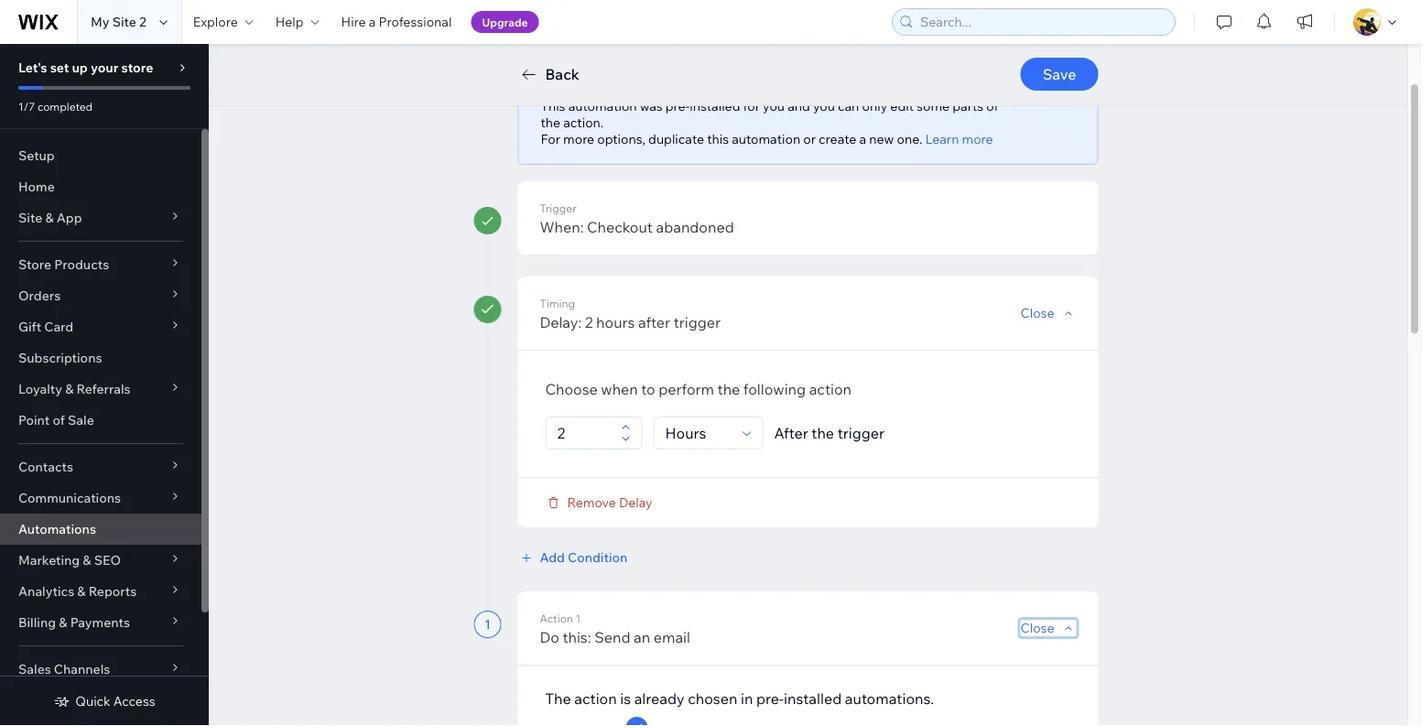 Task type: locate. For each thing, give the bounding box(es) containing it.
1 horizontal spatial 2
[[585, 313, 593, 332]]

point of sale
[[18, 412, 94, 428]]

1 horizontal spatial of
[[987, 98, 999, 114]]

& left reports on the left bottom of the page
[[77, 584, 86, 600]]

0 horizontal spatial of
[[53, 412, 65, 428]]

options
[[588, 76, 635, 92]]

up
[[72, 60, 88, 76]]

setup
[[18, 148, 55, 164]]

& inside 'dropdown button'
[[83, 552, 91, 569]]

1 inside action 1 do this: send an email
[[576, 612, 581, 626]]

1 you from the left
[[763, 98, 785, 114]]

of right parts
[[987, 98, 999, 114]]

0 vertical spatial site
[[112, 14, 136, 30]]

1 horizontal spatial site
[[112, 14, 136, 30]]

1 horizontal spatial action
[[810, 380, 852, 399]]

for
[[541, 131, 561, 147]]

billing
[[18, 615, 56, 631]]

help button
[[265, 0, 330, 44]]

more inside learn more link
[[962, 131, 994, 147]]

a
[[369, 14, 376, 30], [860, 131, 867, 147]]

0 vertical spatial installed
[[690, 98, 741, 114]]

& right billing
[[59, 615, 67, 631]]

pre- down "limited"
[[666, 98, 690, 114]]

sales channels button
[[0, 654, 202, 685]]

0 horizontal spatial you
[[763, 98, 785, 114]]

1 vertical spatial site
[[18, 210, 42, 226]]

1 horizontal spatial a
[[860, 131, 867, 147]]

home link
[[0, 171, 202, 202]]

pre-
[[666, 98, 690, 114], [757, 690, 784, 708]]

remove delay button
[[546, 495, 653, 511]]

back
[[546, 65, 580, 83]]

action up after the trigger
[[810, 380, 852, 399]]

1 vertical spatial close
[[1021, 620, 1055, 636]]

0 vertical spatial of
[[987, 98, 999, 114]]

automation down "options"
[[569, 98, 637, 114]]

1 vertical spatial a
[[860, 131, 867, 147]]

abandoned
[[656, 218, 735, 236]]

1 vertical spatial the
[[718, 380, 741, 399]]

some
[[917, 98, 950, 114]]

pre- right in
[[757, 690, 784, 708]]

1 horizontal spatial automation
[[732, 131, 801, 147]]

2 for site
[[139, 14, 146, 30]]

site right my
[[112, 14, 136, 30]]

more down parts
[[962, 131, 994, 147]]

None number field
[[552, 418, 616, 449]]

installed right in
[[784, 690, 842, 708]]

more
[[564, 131, 595, 147], [962, 131, 994, 147]]

referrals
[[77, 381, 131, 397]]

1 vertical spatial close button
[[1021, 620, 1077, 637]]

2 right my
[[139, 14, 146, 30]]

analytics & reports
[[18, 584, 137, 600]]

the up for
[[541, 115, 561, 131]]

2 close button from the top
[[1021, 620, 1077, 637]]

delay:
[[540, 313, 582, 332]]

of left the sale
[[53, 412, 65, 428]]

0 horizontal spatial pre-
[[666, 98, 690, 114]]

2 more from the left
[[962, 131, 994, 147]]

1 horizontal spatial trigger
[[838, 424, 885, 443]]

automations.
[[845, 690, 935, 708]]

subscriptions
[[18, 350, 102, 366]]

& left app
[[45, 210, 54, 226]]

after the trigger
[[775, 424, 885, 443]]

action 1 do this: send an email
[[540, 612, 691, 647]]

billing & payments button
[[0, 607, 202, 639]]

communications button
[[0, 483, 202, 514]]

action
[[540, 612, 573, 626]]

the
[[541, 115, 561, 131], [718, 380, 741, 399], [812, 424, 835, 443]]

action left is
[[575, 690, 617, 708]]

when
[[601, 380, 638, 399]]

subscriptions link
[[0, 343, 202, 374]]

this:
[[563, 629, 592, 647]]

you right for
[[763, 98, 785, 114]]

hire a professional link
[[330, 0, 463, 44]]

site down home
[[18, 210, 42, 226]]

0 horizontal spatial automation
[[569, 98, 637, 114]]

0 vertical spatial close button
[[1021, 305, 1077, 322]]

a left new
[[860, 131, 867, 147]]

& for site
[[45, 210, 54, 226]]

already
[[635, 690, 685, 708]]

automation down for
[[732, 131, 801, 147]]

0 horizontal spatial trigger
[[674, 313, 721, 332]]

the action is already chosen in pre-installed automations.
[[546, 690, 935, 708]]

2 for delay:
[[585, 313, 593, 332]]

0 vertical spatial trigger
[[674, 313, 721, 332]]

trigger right after in the top of the page
[[674, 313, 721, 332]]

1 up this:
[[576, 612, 581, 626]]

2 inside timing delay: 2 hours after trigger
[[585, 313, 593, 332]]

1 vertical spatial 2
[[585, 313, 593, 332]]

1 vertical spatial of
[[53, 412, 65, 428]]

1 horizontal spatial more
[[962, 131, 994, 147]]

0 horizontal spatial installed
[[690, 98, 741, 114]]

remove delay
[[568, 495, 653, 511]]

& left "seo"
[[83, 552, 91, 569]]

timing
[[540, 297, 575, 311]]

0 vertical spatial pre-
[[666, 98, 690, 114]]

& right loyalty
[[65, 381, 74, 397]]

the right after at the bottom of the page
[[812, 424, 835, 443]]

2 horizontal spatial the
[[812, 424, 835, 443]]

an
[[634, 629, 651, 647]]

trigger right after at the bottom of the page
[[838, 424, 885, 443]]

parts
[[953, 98, 984, 114]]

card
[[44, 319, 73, 335]]

this
[[707, 131, 729, 147]]

1 vertical spatial installed
[[784, 690, 842, 708]]

let's set up your store
[[18, 60, 153, 76]]

0 vertical spatial close
[[1021, 305, 1055, 321]]

save button
[[1021, 58, 1099, 91]]

1 close from the top
[[1021, 305, 1055, 321]]

professional
[[379, 14, 452, 30]]

1 left do
[[485, 617, 491, 633]]

close
[[1021, 305, 1055, 321], [1021, 620, 1055, 636]]

1
[[576, 612, 581, 626], [485, 617, 491, 633]]

timing delay: 2 hours after trigger
[[540, 297, 721, 332]]

gift
[[18, 319, 41, 335]]

add condition button
[[518, 550, 628, 566]]

site
[[112, 14, 136, 30], [18, 210, 42, 226]]

a right hire
[[369, 14, 376, 30]]

more inside this automation was pre-installed for you and you can only edit some parts of the action. for more options, duplicate this automation or create a new one.
[[564, 131, 595, 147]]

add condition
[[540, 550, 628, 566]]

installed up this
[[690, 98, 741, 114]]

back button
[[518, 63, 580, 85]]

0 vertical spatial the
[[541, 115, 561, 131]]

close for do this: send an email
[[1021, 620, 1055, 636]]

the inside this automation was pre-installed for you and you can only edit some parts of the action. for more options, duplicate this automation or create a new one.
[[541, 115, 561, 131]]

close button
[[1021, 305, 1077, 322], [1021, 620, 1077, 637]]

0 vertical spatial action
[[810, 380, 852, 399]]

1/7 completed
[[18, 99, 93, 113]]

help
[[276, 14, 304, 30]]

2 vertical spatial the
[[812, 424, 835, 443]]

&
[[45, 210, 54, 226], [65, 381, 74, 397], [83, 552, 91, 569], [77, 584, 86, 600], [59, 615, 67, 631]]

None field
[[660, 418, 737, 449]]

more down action.
[[564, 131, 595, 147]]

0 horizontal spatial 2
[[139, 14, 146, 30]]

2 close from the top
[[1021, 620, 1055, 636]]

0 horizontal spatial site
[[18, 210, 42, 226]]

this automation was pre-installed for you and you can only edit some parts of the action. for more options, duplicate this automation or create a new one.
[[541, 98, 999, 147]]

app
[[57, 210, 82, 226]]

0 horizontal spatial more
[[564, 131, 595, 147]]

you left can
[[814, 98, 835, 114]]

automation
[[569, 98, 637, 114], [732, 131, 801, 147]]

0 horizontal spatial the
[[541, 115, 561, 131]]

contacts
[[18, 459, 73, 475]]

1/7
[[18, 99, 35, 113]]

the right perform
[[718, 380, 741, 399]]

to
[[642, 380, 656, 399]]

pre- inside this automation was pre-installed for you and you can only edit some parts of the action. for more options, duplicate this automation or create a new one.
[[666, 98, 690, 114]]

after
[[775, 424, 809, 443]]

of
[[987, 98, 999, 114], [53, 412, 65, 428]]

1 horizontal spatial you
[[814, 98, 835, 114]]

sidebar element
[[0, 44, 209, 727]]

close button for delay: 2 hours after trigger
[[1021, 305, 1077, 322]]

you
[[763, 98, 785, 114], [814, 98, 835, 114]]

1 horizontal spatial 1
[[576, 612, 581, 626]]

1 horizontal spatial pre-
[[757, 690, 784, 708]]

0 vertical spatial a
[[369, 14, 376, 30]]

1 close button from the top
[[1021, 305, 1077, 322]]

2 left hours
[[585, 313, 593, 332]]

0 vertical spatial 2
[[139, 14, 146, 30]]

was
[[640, 98, 663, 114]]

0 horizontal spatial action
[[575, 690, 617, 708]]

1 more from the left
[[564, 131, 595, 147]]



Task type: vqa. For each thing, say whether or not it's contained in the screenshot.
2nd Close button from the top of the page
yes



Task type: describe. For each thing, give the bounding box(es) containing it.
after
[[639, 313, 671, 332]]

of inside this automation was pre-installed for you and you can only edit some parts of the action. for more options, duplicate this automation or create a new one.
[[987, 98, 999, 114]]

& for analytics
[[77, 584, 86, 600]]

are
[[638, 76, 657, 92]]

of inside sidebar element
[[53, 412, 65, 428]]

close button for do this: send an email
[[1021, 620, 1077, 637]]

communications
[[18, 490, 121, 506]]

hire
[[341, 14, 366, 30]]

learn more
[[926, 131, 994, 147]]

marketing
[[18, 552, 80, 569]]

condition
[[568, 550, 628, 566]]

choose
[[546, 380, 598, 399]]

hours
[[597, 313, 635, 332]]

2 you from the left
[[814, 98, 835, 114]]

contacts button
[[0, 452, 202, 483]]

quick
[[75, 694, 111, 710]]

installed inside this automation was pre-installed for you and you can only edit some parts of the action. for more options, duplicate this automation or create a new one.
[[690, 98, 741, 114]]

duplicate
[[649, 131, 705, 147]]

add
[[540, 550, 565, 566]]

1 vertical spatial pre-
[[757, 690, 784, 708]]

store
[[18, 257, 51, 273]]

point of sale link
[[0, 405, 202, 436]]

remove
[[568, 495, 616, 511]]

automations
[[18, 521, 96, 537]]

Search... field
[[915, 9, 1170, 35]]

access
[[113, 694, 155, 710]]

analytics
[[18, 584, 74, 600]]

loyalty & referrals button
[[0, 374, 202, 405]]

limited
[[660, 76, 703, 92]]

sale
[[68, 412, 94, 428]]

gift card
[[18, 319, 73, 335]]

1 horizontal spatial installed
[[784, 690, 842, 708]]

options,
[[598, 131, 646, 147]]

& for loyalty
[[65, 381, 74, 397]]

1 vertical spatial trigger
[[838, 424, 885, 443]]

0 horizontal spatial a
[[369, 14, 376, 30]]

0 horizontal spatial 1
[[485, 617, 491, 633]]

loyalty
[[18, 381, 62, 397]]

upgrade button
[[471, 11, 539, 33]]

let's
[[18, 60, 47, 76]]

action.
[[564, 115, 604, 131]]

reports
[[89, 584, 137, 600]]

seo
[[94, 552, 121, 569]]

can
[[838, 98, 860, 114]]

point
[[18, 412, 50, 428]]

site & app
[[18, 210, 82, 226]]

completed
[[38, 99, 93, 113]]

my
[[91, 14, 109, 30]]

loyalty & referrals
[[18, 381, 131, 397]]

learn
[[926, 131, 960, 147]]

payments
[[70, 615, 130, 631]]

store products
[[18, 257, 109, 273]]

analytics & reports button
[[0, 576, 202, 607]]

trigger inside timing delay: 2 hours after trigger
[[674, 313, 721, 332]]

save
[[1043, 65, 1077, 83]]

checkout
[[587, 218, 653, 236]]

site inside dropdown button
[[18, 210, 42, 226]]

automations link
[[0, 514, 202, 545]]

gift card button
[[0, 312, 202, 343]]

this
[[541, 98, 566, 114]]

create
[[819, 131, 857, 147]]

sales
[[18, 662, 51, 678]]

billing & payments
[[18, 615, 130, 631]]

only
[[863, 98, 888, 114]]

a inside this automation was pre-installed for you and you can only edit some parts of the action. for more options, duplicate this automation or create a new one.
[[860, 131, 867, 147]]

edit
[[891, 98, 914, 114]]

set
[[50, 60, 69, 76]]

store
[[121, 60, 153, 76]]

or
[[804, 131, 816, 147]]

perform
[[659, 380, 715, 399]]

1 vertical spatial action
[[575, 690, 617, 708]]

& for marketing
[[83, 552, 91, 569]]

new
[[870, 131, 895, 147]]

marketing & seo button
[[0, 545, 202, 576]]

site & app button
[[0, 202, 202, 234]]

one.
[[897, 131, 923, 147]]

send
[[595, 629, 631, 647]]

close for delay: 2 hours after trigger
[[1021, 305, 1055, 321]]

setup link
[[0, 140, 202, 171]]

0 vertical spatial automation
[[569, 98, 637, 114]]

1 vertical spatial automation
[[732, 131, 801, 147]]

hire a professional
[[341, 14, 452, 30]]

& for billing
[[59, 615, 67, 631]]

marketing & seo
[[18, 552, 121, 569]]

in
[[741, 690, 753, 708]]

and
[[788, 98, 811, 114]]

sales channels
[[18, 662, 110, 678]]

upgrade
[[482, 15, 528, 29]]

my site 2
[[91, 14, 146, 30]]

1 horizontal spatial the
[[718, 380, 741, 399]]

when:
[[540, 218, 584, 236]]

editing options are limited
[[541, 76, 703, 92]]



